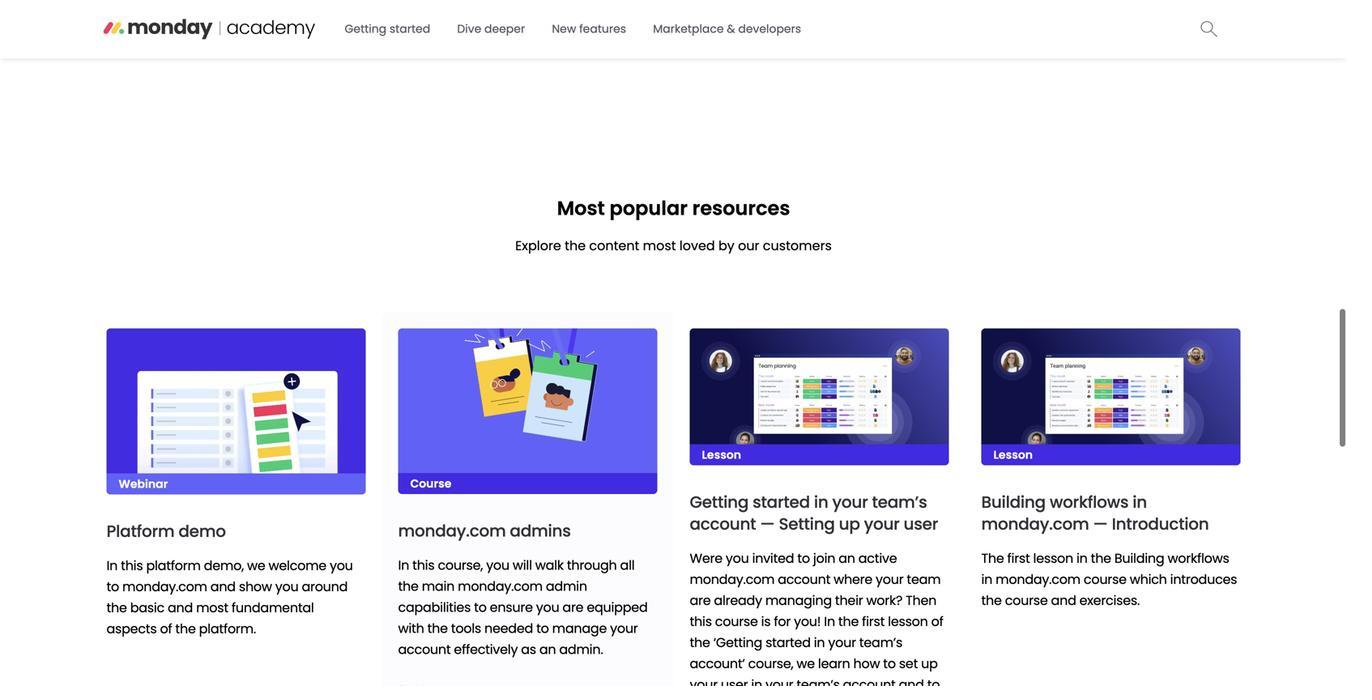 Task type: locate. For each thing, give the bounding box(es) containing it.
this for platform
[[121, 557, 143, 575]]

1 vertical spatial user
[[721, 676, 748, 686]]

is
[[762, 613, 771, 631]]

the left main
[[398, 577, 419, 596]]

0 horizontal spatial an
[[540, 640, 556, 659]]

1 vertical spatial started
[[753, 491, 810, 514]]

0 horizontal spatial workflows
[[1050, 491, 1129, 514]]

features
[[580, 21, 627, 37]]

we
[[247, 557, 265, 575], [797, 655, 815, 673]]

0 vertical spatial lesson
[[1034, 549, 1074, 568]]

platform demo
[[107, 520, 226, 543]]

for
[[774, 613, 791, 631]]

0 horizontal spatial in
[[107, 557, 118, 575]]

in down 'getting on the bottom right of page
[[752, 676, 763, 686]]

an right the as
[[540, 640, 556, 659]]

you down welcome
[[275, 578, 299, 596]]

user
[[904, 513, 939, 536], [721, 676, 748, 686]]

setting
[[779, 513, 835, 536]]

1 vertical spatial getting
[[690, 491, 749, 514]]

1 vertical spatial course
[[1006, 592, 1048, 610]]

your up 'work?'
[[876, 571, 904, 589]]

account
[[690, 513, 756, 536], [778, 571, 831, 589], [398, 640, 451, 659], [843, 676, 896, 686]]

—
[[1094, 513, 1108, 536], [760, 513, 775, 536]]

the down capabilities
[[428, 619, 448, 638]]

2 horizontal spatial in
[[824, 613, 836, 631]]

monday.com inside were you invited to join an active monday.com account where your team are already managing their work? then this course is for you! in the first lesson of the 'getting started in your team's account' course, we learn how to set up your user in your team's account
[[690, 571, 775, 589]]

0 horizontal spatial and
[[168, 599, 193, 617]]

user up team
[[904, 513, 939, 536]]

we inside in this platform demo, we welcome you to monday.com and show you around the basic and most fundamental aspects of the platform.
[[247, 557, 265, 575]]

1 horizontal spatial up
[[922, 655, 938, 673]]

1 horizontal spatial course,
[[749, 655, 794, 673]]

admin.
[[560, 640, 603, 659]]

work?
[[867, 592, 903, 610]]

0 vertical spatial most
[[643, 237, 676, 255]]

explore the content most loved by our customers
[[516, 237, 832, 255]]

course
[[1084, 571, 1127, 589], [1006, 592, 1048, 610], [715, 613, 758, 631]]

this down "platform"
[[121, 557, 143, 575]]

first inside were you invited to join an active monday.com account where your team are already managing their work? then this course is for you! in the first lesson of the 'getting started in your team's account' course, we learn how to set up your user in your team's account
[[862, 613, 885, 631]]

new
[[552, 21, 577, 37]]

to right the needed
[[537, 619, 549, 638]]

started for getting started
[[390, 21, 431, 37]]

needed
[[485, 619, 533, 638]]

monday.com up already
[[690, 571, 775, 589]]

started left dive
[[390, 21, 431, 37]]

monday.com up the
[[982, 513, 1090, 536]]

1 vertical spatial up
[[922, 655, 938, 673]]

course
[[411, 476, 452, 492]]

1 horizontal spatial this
[[413, 556, 435, 574]]

lesson
[[994, 447, 1033, 463], [702, 447, 742, 463]]

tools
[[451, 619, 481, 638]]

1 horizontal spatial of
[[932, 613, 944, 631]]

an up where
[[839, 550, 856, 568]]

0 horizontal spatial course,
[[438, 556, 483, 574]]

1 vertical spatial team's
[[860, 634, 903, 652]]

up
[[839, 513, 860, 536], [922, 655, 938, 673]]

started
[[390, 21, 431, 37], [753, 491, 810, 514], [766, 634, 811, 652]]

and down "demo,"
[[211, 578, 236, 596]]

lesson
[[1034, 549, 1074, 568], [888, 613, 928, 631]]

started inside getting started in your team's account — setting up your user
[[753, 491, 810, 514]]

invited
[[753, 550, 795, 568]]

getting started
[[345, 21, 431, 37]]

0 horizontal spatial most
[[196, 599, 228, 617]]

webinar
[[119, 477, 168, 493]]

1 horizontal spatial and
[[211, 578, 236, 596]]

team's up active
[[872, 491, 928, 514]]

1 vertical spatial first
[[862, 613, 885, 631]]

most popular resources
[[557, 195, 791, 222]]

course,
[[438, 556, 483, 574], [749, 655, 794, 673]]

1 horizontal spatial we
[[797, 655, 815, 673]]

team's inside getting started in your team's account — setting up your user
[[872, 491, 928, 514]]

our
[[738, 237, 760, 255]]

and left "exercises."
[[1052, 592, 1077, 610]]

in inside in this platform demo, we welcome you to monday.com and show you around the basic and most fundamental aspects of the platform.
[[107, 557, 118, 575]]

lesson down then
[[888, 613, 928, 631]]

in for platform demo
[[107, 557, 118, 575]]

up right set
[[922, 655, 938, 673]]

in up join
[[814, 491, 829, 514]]

effectively
[[454, 640, 518, 659]]

monday.com inside 'building workflows in monday.com — introduction'
[[982, 513, 1090, 536]]

explore
[[516, 237, 562, 255]]

0 horizontal spatial building
[[982, 491, 1046, 514]]

we up show
[[247, 557, 265, 575]]

are left already
[[690, 592, 711, 610]]

up inside getting started in your team's account — setting up your user
[[839, 513, 860, 536]]

to
[[798, 550, 810, 568], [107, 578, 119, 596], [474, 598, 487, 617], [537, 619, 549, 638], [884, 655, 896, 673]]

first
[[1008, 549, 1031, 568], [862, 613, 885, 631]]

building up which
[[1115, 549, 1165, 568]]

up right setting
[[839, 513, 860, 536]]

an
[[839, 550, 856, 568], [540, 640, 556, 659]]

your up learn
[[829, 634, 857, 652]]

are inside were you invited to join an active monday.com account where your team are already managing their work? then this course is for you! in the first lesson of the 'getting started in your team's account' course, we learn how to set up your user in your team's account
[[690, 592, 711, 610]]

in
[[1133, 491, 1148, 514], [814, 491, 829, 514], [1077, 549, 1088, 568], [982, 571, 993, 589], [814, 634, 825, 652], [752, 676, 763, 686]]

1 horizontal spatial user
[[904, 513, 939, 536]]

0 vertical spatial team's
[[872, 491, 928, 514]]

exercises.
[[1080, 592, 1140, 610]]

to left set
[[884, 655, 896, 673]]

0 vertical spatial getting
[[345, 21, 387, 37]]

the left "platform."
[[175, 620, 196, 638]]

by
[[719, 237, 735, 255]]

0 horizontal spatial —
[[760, 513, 775, 536]]

customers
[[763, 237, 832, 255]]

team's
[[872, 491, 928, 514], [860, 634, 903, 652], [797, 676, 840, 686]]

we left learn
[[797, 655, 815, 673]]

marketplace & developers link
[[644, 15, 811, 43]]

0 vertical spatial started
[[390, 21, 431, 37]]

dive deeper
[[457, 21, 525, 37]]

account up were
[[690, 513, 756, 536]]

1 vertical spatial building
[[1115, 549, 1165, 568]]

— inside 'building workflows in monday.com — introduction'
[[1094, 513, 1108, 536]]

0 horizontal spatial getting
[[345, 21, 387, 37]]

1 horizontal spatial first
[[1008, 549, 1031, 568]]

in up which
[[1133, 491, 1148, 514]]

0 horizontal spatial we
[[247, 557, 265, 575]]

first down 'work?'
[[862, 613, 885, 631]]

1 horizontal spatial getting
[[690, 491, 749, 514]]

0 horizontal spatial of
[[160, 620, 172, 638]]

0 vertical spatial we
[[247, 557, 265, 575]]

1 horizontal spatial course
[[1006, 592, 1048, 610]]

this up main
[[413, 556, 435, 574]]

this inside in this platform demo, we welcome you to monday.com and show you around the basic and most fundamental aspects of the platform.
[[121, 557, 143, 575]]

building inside 'building workflows in monday.com — introduction'
[[982, 491, 1046, 514]]

your down account'
[[690, 676, 718, 686]]

set
[[899, 655, 918, 673]]

in right "you!"
[[824, 613, 836, 631]]

team's down learn
[[797, 676, 840, 686]]

course, down 'getting on the bottom right of page
[[749, 655, 794, 673]]

&
[[727, 21, 736, 37]]

0 horizontal spatial first
[[862, 613, 885, 631]]

1 horizontal spatial lesson
[[1034, 549, 1074, 568]]

first right the
[[1008, 549, 1031, 568]]

in up capabilities
[[398, 556, 409, 574]]

monday.com down the
[[996, 571, 1081, 589]]

0 vertical spatial building
[[982, 491, 1046, 514]]

1 vertical spatial course,
[[749, 655, 794, 673]]

most up "platform."
[[196, 599, 228, 617]]

0 vertical spatial course
[[1084, 571, 1127, 589]]

1 horizontal spatial workflows
[[1168, 549, 1230, 568]]

are up the manage at the bottom
[[563, 598, 584, 617]]

we inside were you invited to join an active monday.com account where your team are already managing their work? then this course is for you! in the first lesson of the 'getting started in your team's account' course, we learn how to set up your user in your team's account
[[797, 655, 815, 673]]

introduces
[[1171, 571, 1238, 589]]

an inside were you invited to join an active monday.com account where your team are already managing their work? then this course is for you! in the first lesson of the 'getting started in your team's account' course, we learn how to set up your user in your team's account
[[839, 550, 856, 568]]

1 vertical spatial most
[[196, 599, 228, 617]]

0 vertical spatial first
[[1008, 549, 1031, 568]]

most
[[643, 237, 676, 255], [196, 599, 228, 617]]

most
[[557, 195, 605, 222]]

lesson inside the first lesson in the building workflows in monday.com course which introduces the course and exercises.
[[1034, 549, 1074, 568]]

2 horizontal spatial course
[[1084, 571, 1127, 589]]

this up account'
[[690, 613, 712, 631]]

workflows inside the first lesson in the building workflows in monday.com course which introduces the course and exercises.
[[1168, 549, 1230, 568]]

platform.
[[199, 620, 256, 638]]

2 horizontal spatial and
[[1052, 592, 1077, 610]]

course, up main
[[438, 556, 483, 574]]

workflows up the first lesson in the building workflows in monday.com course which introduces the course and exercises.
[[1050, 491, 1129, 514]]

in
[[398, 556, 409, 574], [107, 557, 118, 575], [824, 613, 836, 631]]

getting
[[345, 21, 387, 37], [690, 491, 749, 514]]

basic
[[130, 599, 165, 617]]

0 horizontal spatial user
[[721, 676, 748, 686]]

0 horizontal spatial lesson
[[888, 613, 928, 631]]

1 horizontal spatial are
[[690, 592, 711, 610]]

an inside in this course, you will walk through all the main monday.com admin capabilities to ensure you are equipped with the tools needed to manage your account effectively as an admin.
[[540, 640, 556, 659]]

1 vertical spatial workflows
[[1168, 549, 1230, 568]]

of down then
[[932, 613, 944, 631]]

in inside were you invited to join an active monday.com account where your team are already managing their work? then this course is for you! in the first lesson of the 'getting started in your team's account' course, we learn how to set up your user in your team's account
[[824, 613, 836, 631]]

dive
[[457, 21, 482, 37]]

as
[[521, 640, 536, 659]]

you right were
[[726, 550, 749, 568]]

with
[[398, 619, 424, 638]]

lesson for building
[[994, 447, 1033, 463]]

monday.com
[[982, 513, 1090, 536], [398, 520, 506, 542], [996, 571, 1081, 589], [690, 571, 775, 589], [458, 577, 543, 596], [122, 578, 207, 596]]

monday.com down platform
[[122, 578, 207, 596]]

— inside getting started in your team's account — setting up your user
[[760, 513, 775, 536]]

'getting
[[714, 634, 763, 652]]

course inside were you invited to join an active monday.com account where your team are already managing their work? then this course is for you! in the first lesson of the 'getting started in your team's account' course, we learn how to set up your user in your team's account
[[715, 613, 758, 631]]

your
[[833, 491, 868, 514], [864, 513, 900, 536], [876, 571, 904, 589], [610, 619, 638, 638], [829, 634, 857, 652], [690, 676, 718, 686], [766, 676, 794, 686]]

2 vertical spatial started
[[766, 634, 811, 652]]

user down account'
[[721, 676, 748, 686]]

0 horizontal spatial are
[[563, 598, 584, 617]]

all
[[620, 556, 635, 574]]

1 vertical spatial lesson
[[888, 613, 928, 631]]

your down equipped
[[610, 619, 638, 638]]

0 horizontal spatial lesson
[[702, 447, 742, 463]]

learn
[[819, 655, 851, 673]]

in this platform demo, we welcome you to monday.com and show you around the basic and most fundamental aspects of the platform.
[[107, 557, 353, 638]]

building workflows in monday.com — introduction
[[982, 491, 1210, 536]]

team's up how
[[860, 634, 903, 652]]

0 vertical spatial an
[[839, 550, 856, 568]]

this
[[413, 556, 435, 574], [121, 557, 143, 575], [690, 613, 712, 631]]

1 horizontal spatial lesson
[[994, 447, 1033, 463]]

lesson right the
[[1034, 549, 1074, 568]]

1 horizontal spatial building
[[1115, 549, 1165, 568]]

0 horizontal spatial up
[[839, 513, 860, 536]]

and
[[211, 578, 236, 596], [1052, 592, 1077, 610], [168, 599, 193, 617]]

getting inside getting started in your team's account — setting up your user
[[690, 491, 749, 514]]

this inside in this course, you will walk through all the main monday.com admin capabilities to ensure you are equipped with the tools needed to manage your account effectively as an admin.
[[413, 556, 435, 574]]

are inside in this course, you will walk through all the main monday.com admin capabilities to ensure you are equipped with the tools needed to manage your account effectively as an admin.
[[563, 598, 584, 617]]

in down "platform"
[[107, 557, 118, 575]]

building up the
[[982, 491, 1046, 514]]

1 horizontal spatial an
[[839, 550, 856, 568]]

1 horizontal spatial in
[[398, 556, 409, 574]]

started up invited
[[753, 491, 810, 514]]

first inside the first lesson in the building workflows in monday.com course which introduces the course and exercises.
[[1008, 549, 1031, 568]]

resources
[[693, 195, 791, 222]]

you up around on the bottom left
[[330, 557, 353, 575]]

0 horizontal spatial this
[[121, 557, 143, 575]]

1 horizontal spatial —
[[1094, 513, 1108, 536]]

account down the 'with'
[[398, 640, 451, 659]]

in inside getting started in your team's account — setting up your user
[[814, 491, 829, 514]]

and right basic
[[168, 599, 193, 617]]

admin
[[546, 577, 587, 596]]

1 vertical spatial an
[[540, 640, 556, 659]]

introduction
[[1112, 513, 1210, 536]]

0 vertical spatial up
[[839, 513, 860, 536]]

you down the admin
[[536, 598, 560, 617]]

1 vertical spatial we
[[797, 655, 815, 673]]

user inside getting started in your team's account — setting up your user
[[904, 513, 939, 536]]

2 horizontal spatial this
[[690, 613, 712, 631]]

— up invited
[[760, 513, 775, 536]]

you inside were you invited to join an active monday.com account where your team are already managing their work? then this course is for you! in the first lesson of the 'getting started in your team's account' course, we learn how to set up your user in your team's account
[[726, 550, 749, 568]]

of inside in this platform demo, we welcome you to monday.com and show you around the basic and most fundamental aspects of the platform.
[[160, 620, 172, 638]]

fundamental
[[232, 599, 314, 617]]

workflows
[[1050, 491, 1129, 514], [1168, 549, 1230, 568]]

of down basic
[[160, 620, 172, 638]]

0 vertical spatial user
[[904, 513, 939, 536]]

you left will
[[486, 556, 510, 574]]

0 vertical spatial workflows
[[1050, 491, 1129, 514]]

are
[[690, 592, 711, 610], [563, 598, 584, 617]]

most left loved
[[643, 237, 676, 255]]

monday.com inside in this platform demo, we welcome you to monday.com and show you around the basic and most fundamental aspects of the platform.
[[122, 578, 207, 596]]

demo,
[[204, 557, 244, 575]]

1 horizontal spatial most
[[643, 237, 676, 255]]

in inside in this course, you will walk through all the main monday.com admin capabilities to ensure you are equipped with the tools needed to manage your account effectively as an admin.
[[398, 556, 409, 574]]

0 vertical spatial course,
[[438, 556, 483, 574]]

up inside were you invited to join an active monday.com account where your team are already managing their work? then this course is for you! in the first lesson of the 'getting started in your team's account' course, we learn how to set up your user in your team's account
[[922, 655, 938, 673]]

started down for
[[766, 634, 811, 652]]

workflows up the introduces
[[1168, 549, 1230, 568]]

to up aspects on the left bottom of the page
[[107, 578, 119, 596]]

monday.com up ensure
[[458, 577, 543, 596]]

of
[[932, 613, 944, 631], [160, 620, 172, 638]]

2 vertical spatial course
[[715, 613, 758, 631]]

you
[[726, 550, 749, 568], [486, 556, 510, 574], [330, 557, 353, 575], [275, 578, 299, 596], [536, 598, 560, 617]]

— up the first lesson in the building workflows in monday.com course which introduces the course and exercises.
[[1094, 513, 1108, 536]]

0 horizontal spatial course
[[715, 613, 758, 631]]



Task type: describe. For each thing, give the bounding box(es) containing it.
platform
[[107, 520, 175, 543]]

demo
[[179, 520, 226, 543]]

this inside were you invited to join an active monday.com account where your team are already managing their work? then this course is for you! in the first lesson of the 'getting started in your team's account' course, we learn how to set up your user in your team's account
[[690, 613, 712, 631]]

were
[[690, 550, 723, 568]]

through
[[567, 556, 617, 574]]

your up active
[[864, 513, 900, 536]]

show
[[239, 578, 272, 596]]

the
[[982, 549, 1005, 568]]

in for monday.com admins
[[398, 556, 409, 574]]

workflows inside 'building workflows in monday.com — introduction'
[[1050, 491, 1129, 514]]

the up aspects on the left bottom of the page
[[107, 599, 127, 617]]

around
[[302, 578, 348, 596]]

account up "managing"
[[778, 571, 831, 589]]

getting started in your team's account — setting up your user
[[690, 491, 939, 536]]

loved
[[680, 237, 715, 255]]

platform
[[146, 557, 201, 575]]

will
[[513, 556, 532, 574]]

were you invited to join an active monday.com account where your team are already managing their work? then this course is for you! in the first lesson of the 'getting started in your team's account' course, we learn how to set up your user in your team's account 
[[690, 550, 944, 686]]

marketplace & developers
[[653, 21, 802, 37]]

then
[[906, 592, 937, 610]]

capabilities
[[398, 598, 471, 617]]

active
[[859, 550, 897, 568]]

the down the
[[982, 592, 1002, 610]]

this for monday.com
[[413, 556, 435, 574]]

course, inside were you invited to join an active monday.com account where your team are already managing their work? then this course is for you! in the first lesson of the 'getting started in your team's account' course, we learn how to set up your user in your team's account
[[749, 655, 794, 673]]

their
[[836, 592, 864, 610]]

aspects
[[107, 620, 157, 638]]

developers
[[739, 21, 802, 37]]

getting for getting started in your team's account — setting up your user
[[690, 491, 749, 514]]

monday.com down course in the left bottom of the page
[[398, 520, 506, 542]]

walk
[[536, 556, 564, 574]]

your inside in this course, you will walk through all the main monday.com admin capabilities to ensure you are equipped with the tools needed to manage your account effectively as an admin.
[[610, 619, 638, 638]]

2 vertical spatial team's
[[797, 676, 840, 686]]

your up join
[[833, 491, 868, 514]]

and inside the first lesson in the building workflows in monday.com course which introduces the course and exercises.
[[1052, 592, 1077, 610]]

managing
[[766, 592, 832, 610]]

main
[[422, 577, 455, 596]]

lesson inside were you invited to join an active monday.com account where your team are already managing their work? then this course is for you! in the first lesson of the 'getting started in your team's account' course, we learn how to set up your user in your team's account
[[888, 613, 928, 631]]

monday.com admins
[[398, 520, 571, 542]]

the up "exercises."
[[1091, 549, 1112, 568]]

join
[[814, 550, 836, 568]]

in inside 'building workflows in monday.com — introduction'
[[1133, 491, 1148, 514]]

to up tools
[[474, 598, 487, 617]]

to left join
[[798, 550, 810, 568]]

in down the
[[982, 571, 993, 589]]

which
[[1130, 571, 1168, 589]]

how
[[854, 655, 880, 673]]

where
[[834, 571, 873, 589]]

most inside in this platform demo, we welcome you to monday.com and show you around the basic and most fundamental aspects of the platform.
[[196, 599, 228, 617]]

course, inside in this course, you will walk through all the main monday.com admin capabilities to ensure you are equipped with the tools needed to manage your account effectively as an admin.
[[438, 556, 483, 574]]

deeper
[[485, 21, 525, 37]]

the first lesson in the building workflows in monday.com course which introduces the course and exercises.
[[982, 549, 1238, 610]]

getting for getting started
[[345, 21, 387, 37]]

the down their
[[839, 613, 859, 631]]

you!
[[794, 613, 821, 631]]

content
[[590, 237, 640, 255]]

team
[[907, 571, 941, 589]]

account inside in this course, you will walk through all the main monday.com admin capabilities to ensure you are equipped with the tools needed to manage your account effectively as an admin.
[[398, 640, 451, 659]]

search logo image
[[1202, 20, 1219, 37]]

dive deeper link
[[448, 15, 535, 43]]

new features link
[[542, 15, 636, 43]]

equipped
[[587, 598, 648, 617]]

academy logo image
[[103, 13, 331, 41]]

of inside were you invited to join an active monday.com account where your team are already managing their work? then this course is for you! in the first lesson of the 'getting started in your team's account' course, we learn how to set up your user in your team's account
[[932, 613, 944, 631]]

in down 'building workflows in monday.com — introduction'
[[1077, 549, 1088, 568]]

the right "explore"
[[565, 237, 586, 255]]

ensure
[[490, 598, 533, 617]]

welcome
[[269, 557, 327, 575]]

marketplace
[[653, 21, 724, 37]]

user inside were you invited to join an active monday.com account where your team are already managing their work? then this course is for you! in the first lesson of the 'getting started in your team's account' course, we learn how to set up your user in your team's account
[[721, 676, 748, 686]]

the up account'
[[690, 634, 711, 652]]

account'
[[690, 655, 745, 673]]

popular
[[610, 195, 688, 222]]

account inside getting started in your team's account — setting up your user
[[690, 513, 756, 536]]

started for getting started in your team's account — setting up your user
[[753, 491, 810, 514]]

lesson for getting
[[702, 447, 742, 463]]

getting started link
[[335, 15, 440, 43]]

monday.com inside the first lesson in the building workflows in monday.com course which introduces the course and exercises.
[[996, 571, 1081, 589]]

already
[[714, 592, 763, 610]]

your down for
[[766, 676, 794, 686]]

in down "you!"
[[814, 634, 825, 652]]

building inside the first lesson in the building workflows in monday.com course which introduces the course and exercises.
[[1115, 549, 1165, 568]]

to inside in this platform demo, we welcome you to monday.com and show you around the basic and most fundamental aspects of the platform.
[[107, 578, 119, 596]]

monday.com inside in this course, you will walk through all the main monday.com admin capabilities to ensure you are equipped with the tools needed to manage your account effectively as an admin.
[[458, 577, 543, 596]]

manage
[[552, 619, 607, 638]]

account down how
[[843, 676, 896, 686]]

in this course, you will walk through all the main monday.com admin capabilities to ensure you are equipped with the tools needed to manage your account effectively as an admin.
[[398, 556, 648, 659]]

new features
[[552, 21, 627, 37]]

admins
[[510, 520, 571, 542]]

started inside were you invited to join an active monday.com account where your team are already managing their work? then this course is for you! in the first lesson of the 'getting started in your team's account' course, we learn how to set up your user in your team's account
[[766, 634, 811, 652]]



Task type: vqa. For each thing, say whether or not it's contained in the screenshot.
will on the left bottom of page
yes



